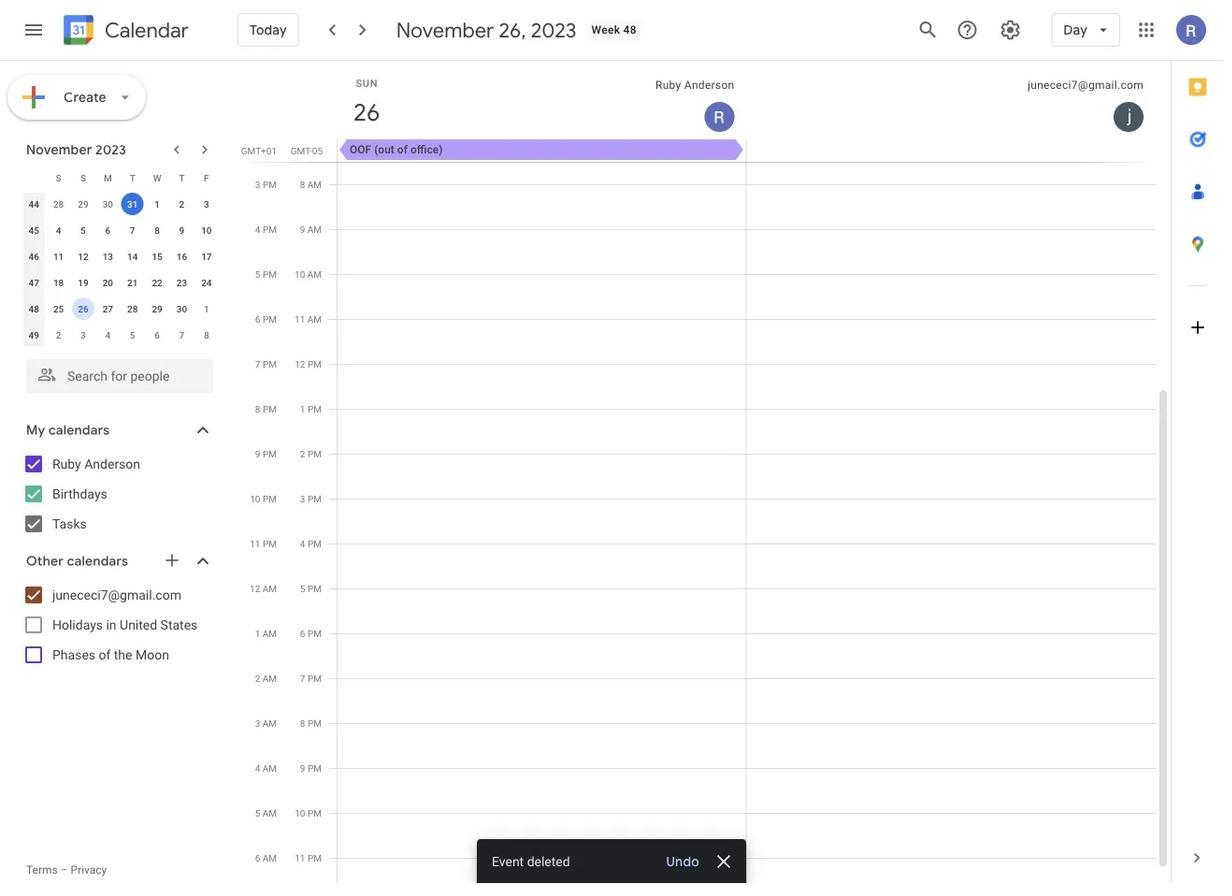 Task type: describe. For each thing, give the bounding box(es) containing it.
0 vertical spatial 11 pm
[[250, 538, 277, 549]]

14 element
[[121, 245, 144, 268]]

49
[[29, 329, 39, 341]]

31 cell
[[120, 191, 145, 217]]

6 am
[[255, 852, 277, 864]]

1 vertical spatial 3 pm
[[300, 493, 322, 504]]

october 29 element
[[72, 193, 94, 215]]

(out
[[374, 143, 395, 156]]

4 down 2 pm
[[300, 538, 306, 549]]

week
[[592, 23, 621, 36]]

19 element
[[72, 271, 94, 294]]

11 up 12 am
[[250, 538, 261, 549]]

1 right 31 cell
[[155, 198, 160, 210]]

10 right 5 am
[[295, 808, 306, 819]]

december 5 element
[[121, 324, 144, 346]]

29 element
[[146, 298, 168, 320]]

am for 4 am
[[263, 763, 277, 774]]

24
[[201, 277, 212, 288]]

0 vertical spatial 8 pm
[[255, 403, 277, 415]]

0 vertical spatial 3 pm
[[255, 179, 277, 190]]

tasks
[[52, 516, 87, 532]]

9 am
[[300, 224, 322, 235]]

am for 8 am
[[308, 179, 322, 190]]

december 1 element
[[195, 298, 218, 320]]

14
[[127, 251, 138, 262]]

26,
[[499, 17, 526, 43]]

2 pm
[[300, 448, 322, 459]]

week 48
[[592, 23, 637, 36]]

29 for october 29 element
[[78, 198, 89, 210]]

terms
[[26, 864, 58, 877]]

17 element
[[195, 245, 218, 268]]

anderson inside 26 column header
[[685, 79, 735, 92]]

6 right 1 am
[[300, 628, 306, 639]]

united
[[120, 617, 157, 633]]

junececi7@gmail.com inside "26" grid
[[1028, 79, 1144, 92]]

22
[[152, 277, 163, 288]]

4 right 10 element
[[255, 224, 261, 235]]

calendars for other calendars
[[67, 553, 128, 570]]

0 horizontal spatial 10 pm
[[250, 493, 277, 504]]

oof (out of office) row
[[329, 139, 1172, 162]]

day
[[1064, 22, 1088, 38]]

29 for the 29 element
[[152, 303, 163, 314]]

2 right 31 cell
[[179, 198, 185, 210]]

undo button
[[659, 852, 707, 871]]

today button
[[238, 7, 299, 52]]

9 left 2 pm
[[255, 448, 261, 459]]

ruby anderson inside 26 column header
[[656, 79, 735, 92]]

1 am
[[255, 628, 277, 639]]

8 right 3 am
[[300, 718, 306, 729]]

17
[[201, 251, 212, 262]]

1 horizontal spatial 4 pm
[[300, 538, 322, 549]]

26 element
[[72, 298, 94, 320]]

24 element
[[195, 271, 218, 294]]

december 3 element
[[72, 324, 94, 346]]

1 vertical spatial 5 pm
[[300, 583, 322, 594]]

add other calendars image
[[163, 551, 182, 570]]

undo
[[667, 853, 700, 870]]

2 am
[[255, 673, 277, 684]]

25
[[53, 303, 64, 314]]

4 am
[[255, 763, 277, 774]]

21 element
[[121, 271, 144, 294]]

6 up '13' element
[[105, 225, 111, 236]]

1 vertical spatial 11 pm
[[295, 852, 322, 864]]

1 vertical spatial 8 pm
[[300, 718, 322, 729]]

20 element
[[97, 271, 119, 294]]

0 vertical spatial 6 pm
[[255, 313, 277, 325]]

7 down 31 cell
[[130, 225, 135, 236]]

my
[[26, 422, 45, 439]]

create button
[[7, 75, 146, 120]]

office)
[[411, 143, 443, 156]]

states
[[161, 617, 198, 633]]

am for 6 am
[[263, 852, 277, 864]]

05
[[312, 145, 323, 156]]

2 for 2 am
[[255, 673, 260, 684]]

gmt-
[[291, 145, 312, 156]]

1 horizontal spatial 48
[[624, 23, 637, 36]]

oof
[[350, 143, 372, 156]]

28 element
[[121, 298, 144, 320]]

16 element
[[171, 245, 193, 268]]

day button
[[1052, 7, 1121, 52]]

23
[[177, 277, 187, 288]]

my calendars
[[26, 422, 110, 439]]

27
[[103, 303, 113, 314]]

28 for october 28 element
[[53, 198, 64, 210]]

my calendars list
[[4, 449, 232, 539]]

10 up 12 am
[[250, 493, 261, 504]]

5 right 12 am
[[300, 583, 306, 594]]

row containing 49
[[22, 322, 219, 348]]

48 inside row
[[29, 303, 39, 314]]

9 up 10 am
[[300, 224, 305, 235]]

12 for 12
[[78, 251, 89, 262]]

sun 26
[[352, 77, 379, 128]]

1 for 1 pm
[[300, 403, 306, 415]]

3 left december 4 element
[[81, 329, 86, 341]]

1 horizontal spatial 10 pm
[[295, 808, 322, 819]]

1 horizontal spatial 2023
[[531, 17, 577, 43]]

4 down 3 am
[[255, 763, 260, 774]]

event
[[492, 854, 524, 869]]

46
[[29, 251, 39, 262]]

10 am
[[295, 269, 322, 280]]

other calendars button
[[4, 546, 232, 576]]

calendars for my calendars
[[49, 422, 110, 439]]

calendar heading
[[101, 17, 189, 44]]

18 element
[[47, 271, 70, 294]]

12 for 12 am
[[250, 583, 260, 594]]

oof (out of office) button
[[337, 139, 747, 160]]

3 am
[[255, 718, 277, 729]]

ruby inside 26 column header
[[656, 79, 682, 92]]

10 up the 11 am
[[295, 269, 305, 280]]

sun
[[356, 77, 378, 89]]

am for 2 am
[[263, 673, 277, 684]]

12 pm
[[295, 358, 322, 370]]

october 30 element
[[97, 193, 119, 215]]

3 up 4 am
[[255, 718, 260, 729]]

other
[[26, 553, 64, 570]]

holidays in united states
[[52, 617, 198, 633]]

moon
[[136, 647, 169, 663]]

0 horizontal spatial 9 pm
[[255, 448, 277, 459]]

today
[[250, 22, 287, 38]]

45
[[29, 225, 39, 236]]

30 element
[[171, 298, 193, 320]]

am for 11 am
[[308, 313, 322, 325]]

12 am
[[250, 583, 277, 594]]

4 right the 45 at left top
[[56, 225, 61, 236]]

m
[[104, 172, 112, 183]]

gmt-05
[[291, 145, 323, 156]]

20
[[103, 277, 113, 288]]

gmt+01
[[241, 145, 277, 156]]

8 left 1 pm
[[255, 403, 261, 415]]

30 for october 30 "element"
[[103, 198, 113, 210]]



Task type: vqa. For each thing, say whether or not it's contained in the screenshot.
Sat's Unavailable
no



Task type: locate. For each thing, give the bounding box(es) containing it.
1 horizontal spatial 12
[[250, 583, 260, 594]]

s
[[56, 172, 61, 183], [80, 172, 86, 183]]

6 down 5 am
[[255, 852, 260, 864]]

26
[[352, 97, 379, 128], [78, 303, 89, 314]]

23 element
[[171, 271, 193, 294]]

oof (out of office)
[[350, 143, 443, 156]]

28 right 44
[[53, 198, 64, 210]]

october 28 element
[[47, 193, 70, 215]]

0 horizontal spatial 48
[[29, 303, 39, 314]]

11 pm right 6 am
[[295, 852, 322, 864]]

0 horizontal spatial 3 pm
[[255, 179, 277, 190]]

1 horizontal spatial t
[[179, 172, 185, 183]]

w
[[153, 172, 161, 183]]

2 s from the left
[[80, 172, 86, 183]]

row containing s
[[22, 165, 219, 191]]

10 element
[[195, 219, 218, 241]]

5 pm right 12 am
[[300, 583, 322, 594]]

9 left 10 element
[[179, 225, 185, 236]]

2023 up m
[[95, 141, 126, 158]]

26 cell
[[71, 296, 96, 322]]

0 horizontal spatial 28
[[53, 198, 64, 210]]

26 column header
[[338, 61, 747, 139]]

26 inside cell
[[78, 303, 89, 314]]

3 up 10 element
[[204, 198, 209, 210]]

7 left december 8 element
[[179, 329, 185, 341]]

november for november 26, 2023
[[396, 17, 494, 43]]

anderson
[[685, 79, 735, 92], [84, 456, 140, 472]]

0 vertical spatial ruby anderson
[[656, 79, 735, 92]]

0 horizontal spatial ruby anderson
[[52, 456, 140, 472]]

3 row from the top
[[22, 217, 219, 243]]

30 right october 29 element
[[103, 198, 113, 210]]

1 horizontal spatial anderson
[[685, 79, 735, 92]]

10 pm up 12 am
[[250, 493, 277, 504]]

1 vertical spatial 10 pm
[[295, 808, 322, 819]]

anderson inside my calendars list
[[84, 456, 140, 472]]

0 vertical spatial 26
[[352, 97, 379, 128]]

december 8 element
[[195, 324, 218, 346]]

2 vertical spatial 12
[[250, 583, 260, 594]]

9 inside row
[[179, 225, 185, 236]]

row group inside november 2023 'grid'
[[22, 191, 219, 348]]

7 pm right 2 am
[[300, 673, 322, 684]]

0 horizontal spatial junececi7@gmail.com
[[52, 587, 181, 603]]

1 vertical spatial 30
[[177, 303, 187, 314]]

december 4 element
[[97, 324, 119, 346]]

26 inside column header
[[352, 97, 379, 128]]

1 vertical spatial 6 pm
[[300, 628, 322, 639]]

Search for people text field
[[37, 359, 202, 393]]

deleted
[[527, 854, 571, 869]]

1 for 1 am
[[255, 628, 260, 639]]

am for 12 am
[[263, 583, 277, 594]]

1 t from the left
[[130, 172, 135, 183]]

28 right '27' element
[[127, 303, 138, 314]]

december 6 element
[[146, 324, 168, 346]]

12 right 11 'element'
[[78, 251, 89, 262]]

2023 right 26,
[[531, 17, 577, 43]]

0 vertical spatial junececi7@gmail.com
[[1028, 79, 1144, 92]]

12 down the 11 am
[[295, 358, 306, 370]]

1 vertical spatial 7 pm
[[300, 673, 322, 684]]

1 vertical spatial ruby anderson
[[52, 456, 140, 472]]

1 vertical spatial november
[[26, 141, 92, 158]]

12 for 12 pm
[[295, 358, 306, 370]]

11 down 10 am
[[295, 313, 305, 325]]

2 horizontal spatial 12
[[295, 358, 306, 370]]

28 for 28 'element'
[[127, 303, 138, 314]]

15 element
[[146, 245, 168, 268]]

29
[[78, 198, 89, 210], [152, 303, 163, 314]]

calendars down the tasks
[[67, 553, 128, 570]]

am up 4 am
[[263, 718, 277, 729]]

0 horizontal spatial 29
[[78, 198, 89, 210]]

11
[[53, 251, 64, 262], [295, 313, 305, 325], [250, 538, 261, 549], [295, 852, 306, 864]]

None search field
[[0, 352, 232, 393]]

privacy
[[71, 864, 107, 877]]

9 pm right 4 am
[[300, 763, 322, 774]]

calendar element
[[60, 11, 189, 52]]

0 vertical spatial november
[[396, 17, 494, 43]]

30 inside october 30 "element"
[[103, 198, 113, 210]]

0 vertical spatial 2023
[[531, 17, 577, 43]]

7 row from the top
[[22, 322, 219, 348]]

privacy link
[[71, 864, 107, 877]]

48
[[624, 23, 637, 36], [29, 303, 39, 314]]

9 right 4 am
[[300, 763, 306, 774]]

the
[[114, 647, 132, 663]]

0 horizontal spatial 26
[[78, 303, 89, 314]]

7 pm left 12 pm
[[255, 358, 277, 370]]

1 vertical spatial 48
[[29, 303, 39, 314]]

0 horizontal spatial ruby
[[52, 456, 81, 472]]

0 vertical spatial 29
[[78, 198, 89, 210]]

1 horizontal spatial 7 pm
[[300, 673, 322, 684]]

1 vertical spatial 26
[[78, 303, 89, 314]]

0 horizontal spatial 7 pm
[[255, 358, 277, 370]]

11 inside 'element'
[[53, 251, 64, 262]]

29 right october 28 element
[[78, 198, 89, 210]]

8 up 15 element
[[155, 225, 160, 236]]

pm
[[263, 179, 277, 190], [263, 224, 277, 235], [263, 269, 277, 280], [263, 313, 277, 325], [263, 358, 277, 370], [308, 358, 322, 370], [263, 403, 277, 415], [308, 403, 322, 415], [263, 448, 277, 459], [308, 448, 322, 459], [263, 493, 277, 504], [308, 493, 322, 504], [263, 538, 277, 549], [308, 538, 322, 549], [308, 583, 322, 594], [308, 628, 322, 639], [308, 673, 322, 684], [308, 718, 322, 729], [308, 763, 322, 774], [308, 808, 322, 819], [308, 852, 322, 864]]

5 pm left 10 am
[[255, 269, 277, 280]]

am up 6 am
[[263, 808, 277, 819]]

30
[[103, 198, 113, 210], [177, 303, 187, 314]]

am up 2 am
[[263, 628, 277, 639]]

8 down the gmt-
[[300, 179, 305, 190]]

10
[[201, 225, 212, 236], [295, 269, 305, 280], [250, 493, 261, 504], [295, 808, 306, 819]]

6 pm right 1 am
[[300, 628, 322, 639]]

1 down 12 pm
[[300, 403, 306, 415]]

am for 3 am
[[263, 718, 277, 729]]

am down 5 am
[[263, 852, 277, 864]]

30 for '30' element
[[177, 303, 187, 314]]

4
[[255, 224, 261, 235], [56, 225, 61, 236], [105, 329, 111, 341], [300, 538, 306, 549], [255, 763, 260, 774]]

27 element
[[97, 298, 119, 320]]

1
[[155, 198, 160, 210], [204, 303, 209, 314], [300, 403, 306, 415], [255, 628, 260, 639]]

1 vertical spatial anderson
[[84, 456, 140, 472]]

2 left december 3 element at left top
[[56, 329, 61, 341]]

november for november 2023
[[26, 141, 92, 158]]

terms link
[[26, 864, 58, 877]]

of
[[398, 143, 408, 156], [99, 647, 111, 663]]

1 horizontal spatial ruby anderson
[[656, 79, 735, 92]]

9 pm
[[255, 448, 277, 459], [300, 763, 322, 774]]

row containing 46
[[22, 243, 219, 269]]

11 pm
[[250, 538, 277, 549], [295, 852, 322, 864]]

calendar
[[105, 17, 189, 44]]

other calendars list
[[4, 580, 232, 670]]

7
[[130, 225, 135, 236], [179, 329, 185, 341], [255, 358, 261, 370], [300, 673, 306, 684]]

5
[[81, 225, 86, 236], [255, 269, 261, 280], [130, 329, 135, 341], [300, 583, 306, 594], [255, 808, 260, 819]]

16
[[177, 251, 187, 262]]

terms – privacy
[[26, 864, 107, 877]]

3 down 2 pm
[[300, 493, 306, 504]]

–
[[61, 864, 68, 877]]

0 vertical spatial 9 pm
[[255, 448, 277, 459]]

am down 9 am
[[308, 269, 322, 280]]

am down 3 am
[[263, 763, 277, 774]]

2 for 2 pm
[[300, 448, 306, 459]]

row group containing 44
[[22, 191, 219, 348]]

am for 10 am
[[308, 269, 322, 280]]

6 left the 11 am
[[255, 313, 261, 325]]

0 vertical spatial 4 pm
[[255, 224, 277, 235]]

8 pm
[[255, 403, 277, 415], [300, 718, 322, 729]]

november left 26,
[[396, 17, 494, 43]]

phases
[[52, 647, 95, 663]]

november 2023 grid
[[18, 165, 219, 348]]

in
[[106, 617, 117, 633]]

1 row from the top
[[22, 165, 219, 191]]

11 right 46
[[53, 251, 64, 262]]

phases of the moon
[[52, 647, 169, 663]]

t right "w"
[[179, 172, 185, 183]]

48 right week
[[624, 23, 637, 36]]

8 am
[[300, 179, 322, 190]]

5 up 6 am
[[255, 808, 260, 819]]

1 horizontal spatial 26
[[352, 97, 379, 128]]

0 horizontal spatial november
[[26, 141, 92, 158]]

ruby anderson up the birthdays
[[52, 456, 140, 472]]

5 row from the top
[[22, 269, 219, 296]]

of inside other calendars list
[[99, 647, 111, 663]]

5 pm
[[255, 269, 277, 280], [300, 583, 322, 594]]

am for 5 am
[[263, 808, 277, 819]]

0 horizontal spatial of
[[99, 647, 111, 663]]

0 vertical spatial 48
[[624, 23, 637, 36]]

10 pm right 5 am
[[295, 808, 322, 819]]

1 vertical spatial calendars
[[67, 553, 128, 570]]

birthdays
[[52, 486, 107, 502]]

holidays
[[52, 617, 103, 633]]

10 up 17
[[201, 225, 212, 236]]

1 down 12 am
[[255, 628, 260, 639]]

0 vertical spatial 28
[[53, 198, 64, 210]]

row containing 45
[[22, 217, 219, 243]]

november 26, 2023
[[396, 17, 577, 43]]

am up 3 am
[[263, 673, 277, 684]]

december 2 element
[[47, 324, 70, 346]]

junececi7@gmail.com
[[1028, 79, 1144, 92], [52, 587, 181, 603]]

am down 05
[[308, 179, 322, 190]]

1 horizontal spatial november
[[396, 17, 494, 43]]

22 element
[[146, 271, 168, 294]]

3
[[255, 179, 261, 190], [204, 198, 209, 210], [81, 329, 86, 341], [300, 493, 306, 504], [255, 718, 260, 729]]

am for 1 am
[[263, 628, 277, 639]]

1 vertical spatial ruby
[[52, 456, 81, 472]]

0 vertical spatial 12
[[78, 251, 89, 262]]

other calendars
[[26, 553, 128, 570]]

18
[[53, 277, 64, 288]]

calendars right my
[[49, 422, 110, 439]]

1 horizontal spatial 6 pm
[[300, 628, 322, 639]]

1 pm
[[300, 403, 322, 415]]

0 horizontal spatial 11 pm
[[250, 538, 277, 549]]

0 vertical spatial ruby
[[656, 79, 682, 92]]

28
[[53, 198, 64, 210], [127, 303, 138, 314]]

row containing 47
[[22, 269, 219, 296]]

0 horizontal spatial anderson
[[84, 456, 140, 472]]

am up 12 pm
[[308, 313, 322, 325]]

8 pm left 1 pm
[[255, 403, 277, 415]]

0 vertical spatial 10 pm
[[250, 493, 277, 504]]

10 pm
[[250, 493, 277, 504], [295, 808, 322, 819]]

1 horizontal spatial 9 pm
[[300, 763, 322, 774]]

2 for december 2 element
[[56, 329, 61, 341]]

31
[[127, 198, 138, 210]]

12 up 1 am
[[250, 583, 260, 594]]

19
[[78, 277, 89, 288]]

1 vertical spatial 12
[[295, 358, 306, 370]]

1 vertical spatial 2023
[[95, 141, 126, 158]]

3 down the gmt+01
[[255, 179, 261, 190]]

44
[[29, 198, 39, 210]]

0 horizontal spatial 4 pm
[[255, 224, 277, 235]]

ruby inside my calendars list
[[52, 456, 81, 472]]

1 horizontal spatial 3 pm
[[300, 493, 322, 504]]

2 down 1 pm
[[300, 448, 306, 459]]

7 left 12 pm
[[255, 358, 261, 370]]

row containing 44
[[22, 191, 219, 217]]

1 s from the left
[[56, 172, 61, 183]]

0 vertical spatial calendars
[[49, 422, 110, 439]]

0 horizontal spatial 2023
[[95, 141, 126, 158]]

october 31, today element
[[121, 193, 144, 215]]

0 vertical spatial anderson
[[685, 79, 735, 92]]

48 left 25
[[29, 303, 39, 314]]

of left the
[[99, 647, 111, 663]]

3 pm down 2 pm
[[300, 493, 322, 504]]

row
[[22, 165, 219, 191], [22, 191, 219, 217], [22, 217, 219, 243], [22, 243, 219, 269], [22, 269, 219, 296], [22, 296, 219, 322], [22, 322, 219, 348]]

ruby anderson up "oof (out of office)" row on the top
[[656, 79, 735, 92]]

4 pm left 9 am
[[255, 224, 277, 235]]

am up 1 am
[[263, 583, 277, 594]]

my calendars button
[[4, 415, 232, 445]]

21
[[127, 277, 138, 288]]

1 horizontal spatial ruby
[[656, 79, 682, 92]]

7 right 2 am
[[300, 673, 306, 684]]

junececi7@gmail.com inside other calendars list
[[52, 587, 181, 603]]

1 horizontal spatial junececi7@gmail.com
[[1028, 79, 1144, 92]]

6
[[105, 225, 111, 236], [255, 313, 261, 325], [155, 329, 160, 341], [300, 628, 306, 639], [255, 852, 260, 864]]

2 t from the left
[[179, 172, 185, 183]]

event deleted
[[492, 854, 571, 869]]

2 row from the top
[[22, 191, 219, 217]]

0 vertical spatial 30
[[103, 198, 113, 210]]

1 vertical spatial 29
[[152, 303, 163, 314]]

6 pm
[[255, 313, 277, 325], [300, 628, 322, 639]]

settings menu image
[[1000, 19, 1022, 41]]

1 horizontal spatial of
[[398, 143, 408, 156]]

1 vertical spatial 9 pm
[[300, 763, 322, 774]]

10 inside row
[[201, 225, 212, 236]]

15
[[152, 251, 163, 262]]

2
[[179, 198, 185, 210], [56, 329, 61, 341], [300, 448, 306, 459], [255, 673, 260, 684]]

11 pm up 12 am
[[250, 538, 277, 549]]

am for 9 am
[[308, 224, 322, 235]]

1 right '30' element
[[204, 303, 209, 314]]

26 grid
[[240, 61, 1172, 884]]

13 element
[[97, 245, 119, 268]]

4 pm
[[255, 224, 277, 235], [300, 538, 322, 549]]

8 pm right 3 am
[[300, 718, 322, 729]]

1 horizontal spatial s
[[80, 172, 86, 183]]

1 horizontal spatial 30
[[177, 303, 187, 314]]

30 inside '30' element
[[177, 303, 187, 314]]

6 pm left the 11 am
[[255, 313, 277, 325]]

0 horizontal spatial s
[[56, 172, 61, 183]]

6 right december 5 element
[[155, 329, 160, 341]]

11 am
[[295, 313, 322, 325]]

s left m
[[80, 172, 86, 183]]

3 pm
[[255, 179, 277, 190], [300, 493, 322, 504]]

1 horizontal spatial 5 pm
[[300, 583, 322, 594]]

november
[[396, 17, 494, 43], [26, 141, 92, 158]]

8 right december 7 element
[[204, 329, 209, 341]]

1 horizontal spatial 29
[[152, 303, 163, 314]]

1 horizontal spatial 8 pm
[[300, 718, 322, 729]]

5 left 10 am
[[255, 269, 261, 280]]

0 horizontal spatial 30
[[103, 198, 113, 210]]

junececi7@gmail.com up in
[[52, 587, 181, 603]]

1 vertical spatial junececi7@gmail.com
[[52, 587, 181, 603]]

8
[[300, 179, 305, 190], [155, 225, 160, 236], [204, 329, 209, 341], [255, 403, 261, 415], [300, 718, 306, 729]]

2 up 3 am
[[255, 673, 260, 684]]

4 row from the top
[[22, 243, 219, 269]]

47
[[29, 277, 39, 288]]

25 element
[[47, 298, 70, 320]]

5 right december 4 element
[[130, 329, 135, 341]]

2023
[[531, 17, 577, 43], [95, 141, 126, 158]]

11 element
[[47, 245, 70, 268]]

13
[[103, 251, 113, 262]]

1 vertical spatial 4 pm
[[300, 538, 322, 549]]

1 horizontal spatial 28
[[127, 303, 138, 314]]

ruby anderson inside my calendars list
[[52, 456, 140, 472]]

calendars inside dropdown button
[[49, 422, 110, 439]]

main drawer image
[[22, 19, 45, 41]]

row group
[[22, 191, 219, 348]]

4 pm down 2 pm
[[300, 538, 322, 549]]

create
[[64, 89, 107, 106]]

of right (out
[[398, 143, 408, 156]]

12 element
[[72, 245, 94, 268]]

f
[[204, 172, 209, 183]]

anderson down the my calendars dropdown button
[[84, 456, 140, 472]]

0 vertical spatial 5 pm
[[255, 269, 277, 280]]

sunday, november 26 element
[[345, 91, 388, 134]]

1 for december 1 element
[[204, 303, 209, 314]]

s up october 28 element
[[56, 172, 61, 183]]

1 vertical spatial 28
[[127, 303, 138, 314]]

calendars inside dropdown button
[[67, 553, 128, 570]]

28 inside 'element'
[[127, 303, 138, 314]]

0 horizontal spatial 5 pm
[[255, 269, 277, 280]]

26 right 25 element on the top left
[[78, 303, 89, 314]]

0 vertical spatial of
[[398, 143, 408, 156]]

11 right 6 am
[[295, 852, 306, 864]]

6 row from the top
[[22, 296, 219, 322]]

4 left december 5 element
[[105, 329, 111, 341]]

december 7 element
[[171, 324, 193, 346]]

junececi7@gmail.com down day "dropdown button"
[[1028, 79, 1144, 92]]

0 horizontal spatial t
[[130, 172, 135, 183]]

1 horizontal spatial 11 pm
[[295, 852, 322, 864]]

0 horizontal spatial 12
[[78, 251, 89, 262]]

12 inside 12 element
[[78, 251, 89, 262]]

t left "w"
[[130, 172, 135, 183]]

26 down sun
[[352, 97, 379, 128]]

7 pm
[[255, 358, 277, 370], [300, 673, 322, 684]]

am down 8 am
[[308, 224, 322, 235]]

0 horizontal spatial 8 pm
[[255, 403, 277, 415]]

0 horizontal spatial 6 pm
[[255, 313, 277, 325]]

november 2023
[[26, 141, 126, 158]]

5 am
[[255, 808, 277, 819]]

row containing 48
[[22, 296, 219, 322]]

tab list
[[1173, 61, 1224, 832]]

0 vertical spatial 7 pm
[[255, 358, 277, 370]]

of inside button
[[398, 143, 408, 156]]

5 down october 29 element
[[81, 225, 86, 236]]

november up october 28 element
[[26, 141, 92, 158]]

1 vertical spatial of
[[99, 647, 111, 663]]



